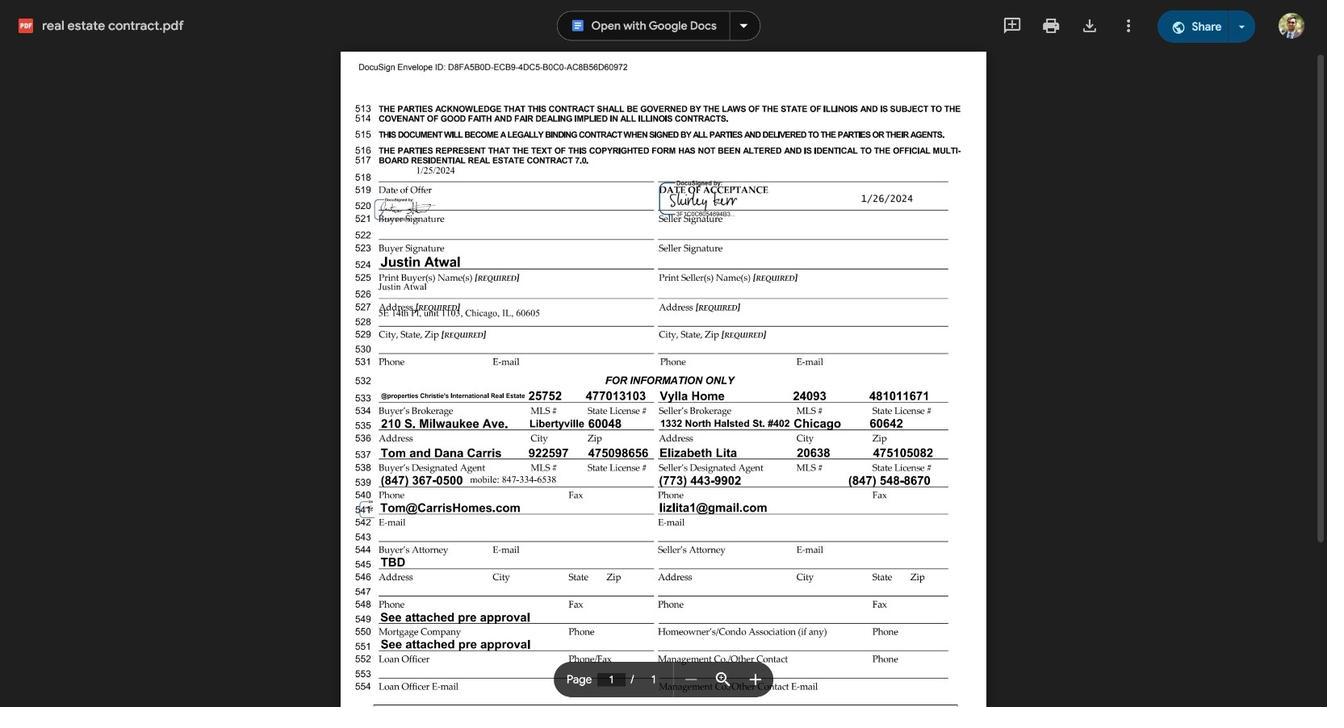 Task type: vqa. For each thing, say whether or not it's contained in the screenshot.
"google slides: your big idea" element Google Slides icon
no



Task type: describe. For each thing, give the bounding box(es) containing it.
Page is 1 text field
[[598, 674, 626, 687]]

fit to width image
[[714, 671, 734, 690]]

zoom in image
[[746, 671, 766, 690]]

pdf icon image
[[19, 19, 33, 33]]

showing viewer. element
[[0, 0, 1328, 708]]

add a comment image
[[1003, 16, 1023, 36]]

page 1 of 1 element
[[554, 663, 674, 698]]

zoom out image
[[682, 671, 701, 690]]

document inside showing viewer. "element"
[[341, 52, 987, 708]]



Task type: locate. For each thing, give the bounding box(es) containing it.
share. anyone with the link. anyone who has the link can access. no sign-in required. image
[[1172, 20, 1186, 35]]

print image
[[1042, 16, 1062, 36]]

more actions image
[[1120, 16, 1139, 36]]

download image
[[1081, 16, 1100, 36]]

application
[[0, 0, 1328, 708]]

quick sharing actions image
[[1240, 25, 1246, 29]]

document
[[341, 52, 987, 708]]



